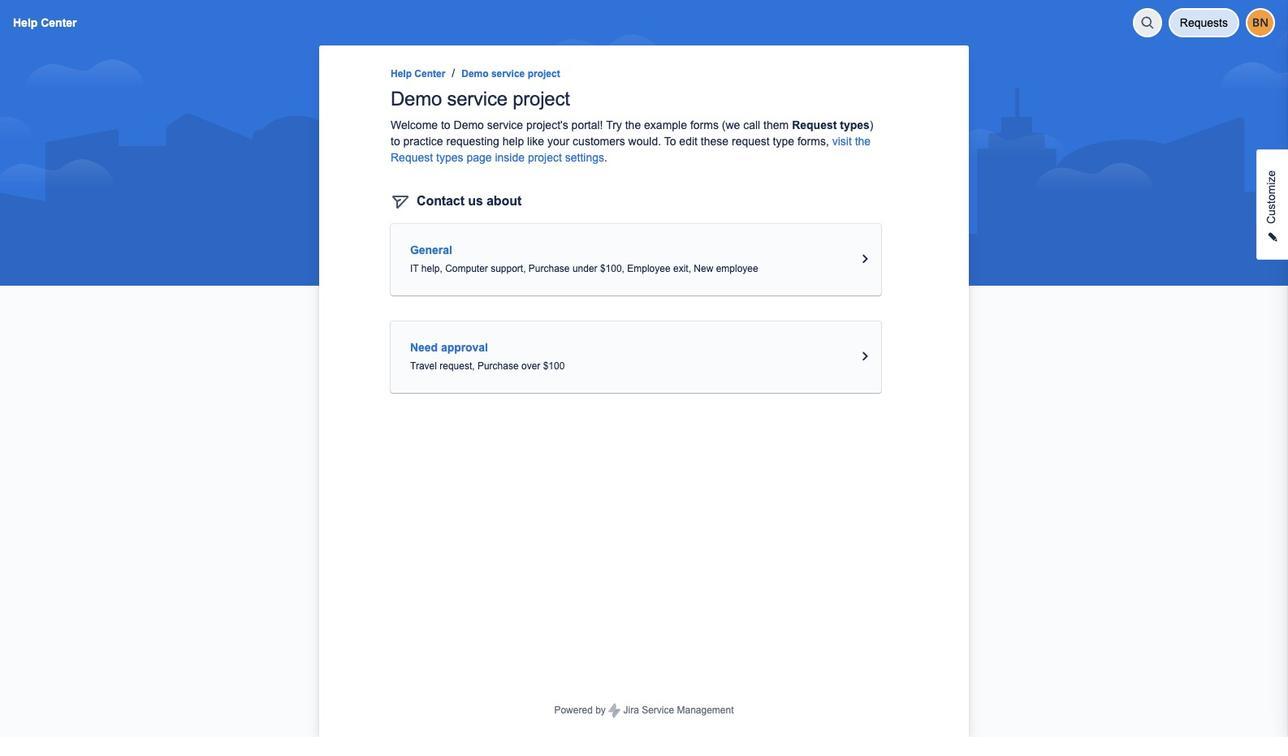 Task type: locate. For each thing, give the bounding box(es) containing it.
center inside help center / demo service project demo service project
[[415, 68, 446, 80]]

1 horizontal spatial request
[[793, 119, 837, 132]]

1 horizontal spatial the
[[856, 135, 871, 148]]

welcome
[[391, 119, 438, 132]]

0 horizontal spatial to
[[391, 135, 400, 148]]

to up practice
[[441, 119, 451, 132]]

help for help center
[[13, 16, 38, 29]]

request down practice
[[391, 151, 433, 164]]

forms,
[[798, 135, 830, 148]]

travel
[[410, 361, 437, 372]]

powered
[[555, 706, 593, 717]]

1 vertical spatial help
[[391, 68, 412, 80]]

)
[[870, 119, 874, 132]]

1 horizontal spatial purchase
[[529, 263, 570, 275]]

1 horizontal spatial to
[[441, 119, 451, 132]]

support,
[[491, 263, 526, 275]]

0 horizontal spatial help
[[13, 16, 38, 29]]

requests
[[1181, 16, 1229, 29]]

approval
[[441, 341, 488, 354]]

0 horizontal spatial purchase
[[478, 361, 519, 372]]

1 vertical spatial types
[[436, 151, 464, 164]]

management
[[677, 706, 734, 717]]

0 vertical spatial purchase
[[529, 263, 570, 275]]

to inside ) to practice requesting help like your customers would. to edit these request type forms,
[[391, 135, 400, 148]]

0 vertical spatial to
[[441, 119, 451, 132]]

edit
[[680, 135, 698, 148]]

1 vertical spatial request
[[391, 151, 433, 164]]

the
[[626, 119, 641, 132], [856, 135, 871, 148]]

0 vertical spatial demo
[[462, 68, 489, 80]]

1 horizontal spatial help
[[391, 68, 412, 80]]

2 vertical spatial project
[[528, 151, 562, 164]]

jira
[[624, 706, 639, 717]]

requesting
[[447, 135, 500, 148]]

request inside visit the request types page inside project settings
[[391, 151, 433, 164]]

0 vertical spatial the
[[626, 119, 641, 132]]

service up help
[[487, 119, 524, 132]]

1 horizontal spatial center
[[415, 68, 446, 80]]

1 horizontal spatial help center link
[[391, 68, 446, 80]]

purchase inside need approval travel request, purchase over $100
[[478, 361, 519, 372]]

contact us about image
[[391, 192, 410, 211]]

request
[[793, 119, 837, 132], [391, 151, 433, 164]]

1 vertical spatial the
[[856, 135, 871, 148]]

0 vertical spatial request
[[793, 119, 837, 132]]

1 vertical spatial center
[[415, 68, 446, 80]]

service
[[492, 68, 525, 80], [447, 88, 508, 110], [487, 119, 524, 132]]

request up forms,
[[793, 119, 837, 132]]

help for help center / demo service project demo service project
[[391, 68, 412, 80]]

0 horizontal spatial help center link
[[7, 0, 83, 46]]

(we
[[722, 119, 741, 132]]

inside
[[495, 151, 525, 164]]

demo right /
[[462, 68, 489, 80]]

the down )
[[856, 135, 871, 148]]

0 vertical spatial help
[[13, 16, 38, 29]]

to
[[441, 119, 451, 132], [391, 135, 400, 148]]

center
[[41, 16, 77, 29], [415, 68, 446, 80]]

1 vertical spatial service
[[447, 88, 508, 110]]

types up "visit"
[[841, 119, 870, 132]]

new
[[694, 263, 714, 275]]

demo up the requesting
[[454, 119, 484, 132]]

0 horizontal spatial center
[[41, 16, 77, 29]]

$100
[[543, 361, 565, 372]]

need approval travel request, purchase over $100
[[410, 341, 565, 372]]

service down /
[[447, 88, 508, 110]]

1 horizontal spatial types
[[841, 119, 870, 132]]

to down welcome
[[391, 135, 400, 148]]

service right /
[[492, 68, 525, 80]]

0 vertical spatial center
[[41, 16, 77, 29]]

project's
[[527, 119, 569, 132]]

settings
[[565, 151, 605, 164]]

type
[[773, 135, 795, 148]]

demo
[[462, 68, 489, 80], [391, 88, 442, 110], [454, 119, 484, 132]]

demo up welcome
[[391, 88, 442, 110]]

need
[[410, 341, 438, 354]]

1 vertical spatial to
[[391, 135, 400, 148]]

help center link
[[7, 0, 83, 46], [391, 68, 446, 80]]

purchase
[[529, 263, 570, 275], [478, 361, 519, 372]]

purchase left over
[[478, 361, 519, 372]]

call
[[744, 119, 761, 132]]

project
[[528, 68, 560, 80], [513, 88, 570, 110], [528, 151, 562, 164]]

center for help center
[[41, 16, 77, 29]]

0 horizontal spatial the
[[626, 119, 641, 132]]

example
[[645, 119, 688, 132]]

0 horizontal spatial types
[[436, 151, 464, 164]]

employee
[[628, 263, 671, 275]]

help inside help center / demo service project demo service project
[[391, 68, 412, 80]]

search image
[[1140, 15, 1156, 31]]

types down the requesting
[[436, 151, 464, 164]]

help
[[503, 135, 524, 148]]

employee
[[717, 263, 759, 275]]

0 horizontal spatial request
[[391, 151, 433, 164]]

purchase left under
[[529, 263, 570, 275]]

0 vertical spatial types
[[841, 119, 870, 132]]

help
[[13, 16, 38, 29], [391, 68, 412, 80]]

portal!
[[572, 119, 603, 132]]

exit,
[[674, 263, 692, 275]]

under
[[573, 263, 598, 275]]

1 vertical spatial purchase
[[478, 361, 519, 372]]

the right try
[[626, 119, 641, 132]]

help inside help center link
[[13, 16, 38, 29]]

1 vertical spatial project
[[513, 88, 570, 110]]

demo service project link
[[462, 68, 560, 80]]

types inside visit the request types page inside project settings
[[436, 151, 464, 164]]

types
[[841, 119, 870, 132], [436, 151, 464, 164]]



Task type: describe. For each thing, give the bounding box(es) containing it.
visit the request types page inside project settings
[[391, 135, 871, 164]]

center for help center / demo service project demo service project
[[415, 68, 446, 80]]

.
[[605, 151, 608, 164]]

request
[[732, 135, 770, 148]]

visit
[[833, 135, 852, 148]]

jira service management
[[621, 706, 734, 717]]

to for demo
[[441, 119, 451, 132]]

) to practice requesting help like your customers would. to edit these request type forms,
[[391, 119, 874, 148]]

it
[[410, 263, 419, 275]]

0 vertical spatial project
[[528, 68, 560, 80]]

$100,
[[601, 263, 625, 275]]

general it help, computer support, purchase under $100, employee exit, new employee
[[410, 244, 759, 275]]

contact
[[417, 194, 465, 208]]

contact us about
[[417, 194, 522, 208]]

page
[[467, 151, 492, 164]]

us
[[468, 194, 483, 208]]

these
[[701, 135, 729, 148]]

like
[[528, 135, 545, 148]]

practice
[[404, 135, 443, 148]]

customers
[[573, 135, 626, 148]]

1 vertical spatial demo
[[391, 88, 442, 110]]

purchase inside general it help, computer support, purchase under $100, employee exit, new employee
[[529, 263, 570, 275]]

2 vertical spatial demo
[[454, 119, 484, 132]]

try
[[606, 119, 622, 132]]

customize
[[1265, 171, 1278, 224]]

to for practice
[[391, 135, 400, 148]]

help center
[[13, 16, 77, 29]]

requests button
[[1169, 8, 1240, 37]]

by
[[596, 706, 606, 717]]

welcome to demo service project's portal! try the example forms (we call them request types
[[391, 119, 870, 132]]

your
[[548, 135, 570, 148]]

over
[[522, 361, 541, 372]]

service
[[642, 706, 675, 717]]

visit the request types page inside project settings link
[[391, 135, 871, 164]]

general
[[410, 244, 453, 257]]

computer
[[445, 263, 488, 275]]

help,
[[422, 263, 443, 275]]

the inside visit the request types page inside project settings
[[856, 135, 871, 148]]

would.
[[629, 135, 662, 148]]

about
[[487, 194, 522, 208]]

help center / demo service project demo service project
[[391, 67, 570, 110]]

1 vertical spatial help center link
[[391, 68, 446, 80]]

powered by
[[555, 706, 609, 717]]

them
[[764, 119, 789, 132]]

customize button
[[1257, 150, 1289, 260]]

2 vertical spatial service
[[487, 119, 524, 132]]

project inside visit the request types page inside project settings
[[528, 151, 562, 164]]

/
[[452, 67, 455, 80]]

forms
[[691, 119, 719, 132]]

0 vertical spatial service
[[492, 68, 525, 80]]

request,
[[440, 361, 475, 372]]

to
[[665, 135, 677, 148]]

0 vertical spatial help center link
[[7, 0, 83, 46]]

your profile and settings image
[[1248, 10, 1274, 36]]



Task type: vqa. For each thing, say whether or not it's contained in the screenshot.
the right a
no



